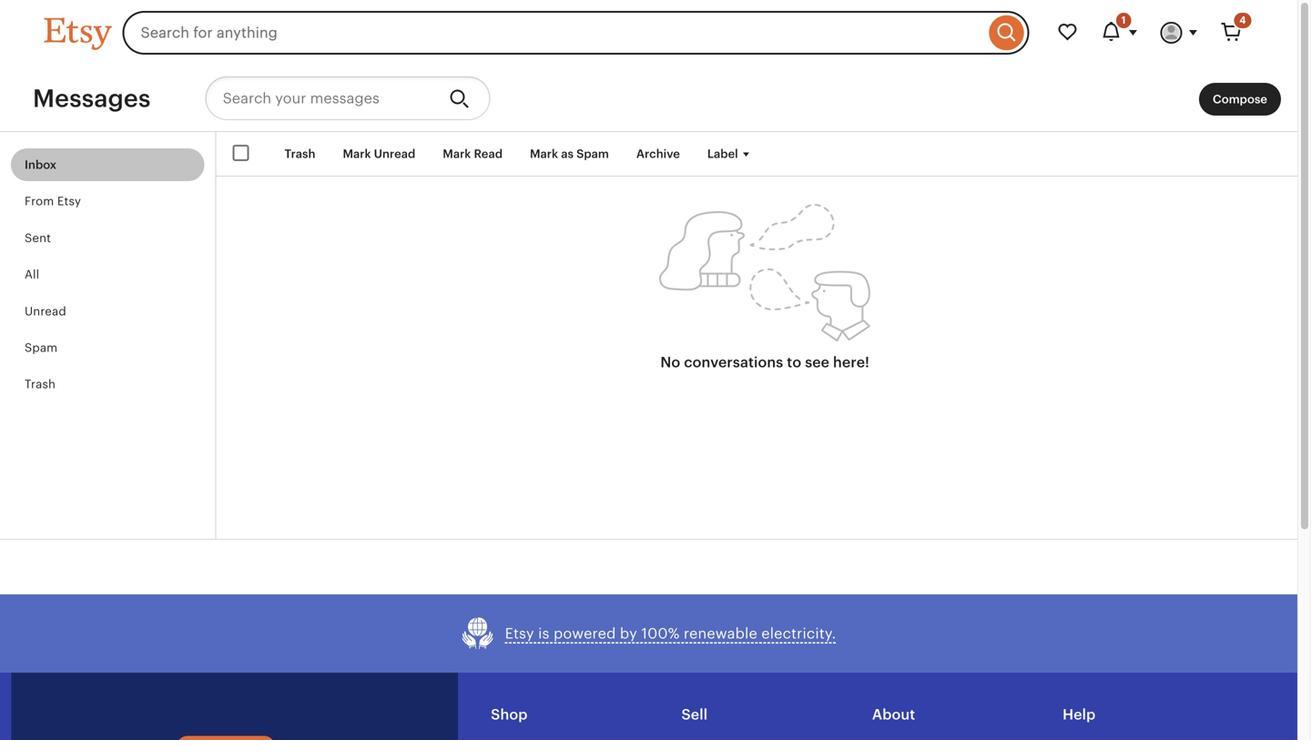 Task type: describe. For each thing, give the bounding box(es) containing it.
archive
[[636, 147, 680, 161]]

no conversations to see here!
[[661, 354, 870, 371]]

inbox link
[[11, 148, 204, 181]]

unread inside button
[[374, 147, 415, 161]]

from
[[25, 195, 54, 208]]

powered
[[554, 626, 616, 642]]

mark unread button
[[329, 138, 429, 170]]

shop
[[491, 707, 528, 723]]

page 1 image
[[659, 204, 871, 343]]

0 horizontal spatial trash
[[25, 378, 56, 391]]

help
[[1063, 707, 1096, 723]]

mark read
[[443, 147, 503, 161]]

trash button
[[271, 138, 329, 170]]

label
[[707, 147, 738, 161]]

all
[[25, 268, 39, 281]]

1
[[1122, 15, 1126, 26]]

about
[[872, 707, 915, 723]]

by
[[620, 626, 637, 642]]

label button
[[694, 138, 768, 170]]

from etsy link
[[11, 185, 204, 218]]

banner containing 1
[[11, 0, 1286, 66]]

inbox
[[25, 158, 57, 172]]

spam inside button
[[576, 147, 609, 161]]

4
[[1240, 15, 1246, 26]]

etsy inside button
[[505, 626, 534, 642]]

0 horizontal spatial unread
[[25, 304, 66, 318]]

as
[[561, 147, 574, 161]]

mark for mark unread
[[343, 147, 371, 161]]

electricity.
[[762, 626, 836, 642]]

trash inside "button"
[[285, 147, 315, 161]]

from etsy
[[25, 195, 81, 208]]

conversations
[[684, 354, 783, 371]]

Search for anything text field
[[122, 11, 985, 55]]

etsy is powered by 100% renewable electricity.
[[505, 626, 836, 642]]

4 link
[[1210, 11, 1253, 55]]

sell
[[682, 707, 708, 723]]

mark as spam button
[[516, 138, 623, 170]]



Task type: locate. For each thing, give the bounding box(es) containing it.
0 vertical spatial trash
[[285, 147, 315, 161]]

compose
[[1213, 92, 1268, 106]]

mark read button
[[429, 138, 516, 170]]

messages
[[33, 84, 151, 112]]

trash link
[[11, 368, 204, 401]]

mark as spam
[[530, 147, 609, 161]]

1 button
[[1090, 11, 1150, 55]]

0 horizontal spatial spam
[[25, 341, 58, 355]]

None search field
[[122, 11, 1029, 55]]

spam down all
[[25, 341, 58, 355]]

0 vertical spatial spam
[[576, 147, 609, 161]]

etsy right from
[[57, 195, 81, 208]]

trash
[[285, 147, 315, 161], [25, 378, 56, 391]]

etsy is powered by 100% renewable electricity. button
[[461, 617, 836, 651]]

1 vertical spatial spam
[[25, 341, 58, 355]]

2 horizontal spatial mark
[[530, 147, 558, 161]]

spam right as at the left of page
[[576, 147, 609, 161]]

see
[[805, 354, 830, 371]]

mark for mark as spam
[[530, 147, 558, 161]]

mark left read
[[443, 147, 471, 161]]

unread
[[374, 147, 415, 161], [25, 304, 66, 318]]

1 vertical spatial trash
[[25, 378, 56, 391]]

0 horizontal spatial etsy
[[57, 195, 81, 208]]

2 mark from the left
[[443, 147, 471, 161]]

1 horizontal spatial spam
[[576, 147, 609, 161]]

etsy inside 'link'
[[57, 195, 81, 208]]

sent
[[25, 231, 51, 245]]

0 vertical spatial etsy
[[57, 195, 81, 208]]

trash down search your messages text field
[[285, 147, 315, 161]]

here!
[[833, 354, 870, 371]]

spam link
[[11, 331, 204, 364]]

0 horizontal spatial mark
[[343, 147, 371, 161]]

1 vertical spatial unread
[[25, 304, 66, 318]]

1 horizontal spatial trash
[[285, 147, 315, 161]]

banner
[[11, 0, 1286, 66]]

etsy left is
[[505, 626, 534, 642]]

renewable
[[684, 626, 758, 642]]

1 vertical spatial etsy
[[505, 626, 534, 642]]

0 vertical spatial unread
[[374, 147, 415, 161]]

mark
[[343, 147, 371, 161], [443, 147, 471, 161], [530, 147, 558, 161]]

read
[[474, 147, 503, 161]]

sent link
[[11, 222, 204, 255]]

spam
[[576, 147, 609, 161], [25, 341, 58, 355]]

mark unread
[[343, 147, 415, 161]]

compose button
[[1199, 83, 1281, 116]]

1 horizontal spatial unread
[[374, 147, 415, 161]]

trash down spam link at left top
[[25, 378, 56, 391]]

unread left mark read
[[374, 147, 415, 161]]

is
[[538, 626, 550, 642]]

all link
[[11, 258, 204, 291]]

mark right the trash "button"
[[343, 147, 371, 161]]

1 horizontal spatial etsy
[[505, 626, 534, 642]]

mark for mark read
[[443, 147, 471, 161]]

3 mark from the left
[[530, 147, 558, 161]]

unread link
[[11, 295, 204, 328]]

mark inside button
[[530, 147, 558, 161]]

unread down all
[[25, 304, 66, 318]]

1 horizontal spatial mark
[[443, 147, 471, 161]]

100%
[[641, 626, 680, 642]]

Search your messages text field
[[205, 76, 435, 120]]

1 mark from the left
[[343, 147, 371, 161]]

etsy
[[57, 195, 81, 208], [505, 626, 534, 642]]

to
[[787, 354, 802, 371]]

mark left as at the left of page
[[530, 147, 558, 161]]

no
[[661, 354, 681, 371]]

archive button
[[623, 138, 694, 170]]



Task type: vqa. For each thing, say whether or not it's contained in the screenshot.
'Follow' related to Follow
no



